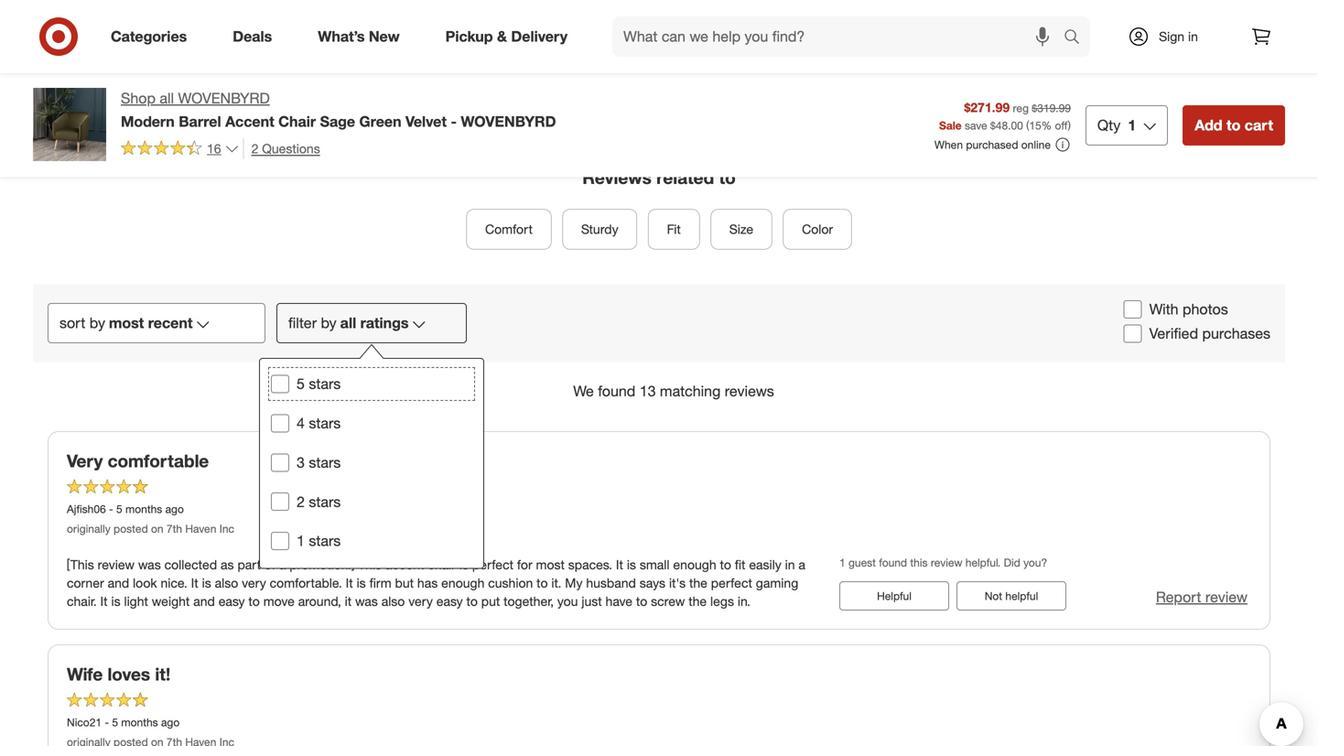 Task type: vqa. For each thing, say whether or not it's contained in the screenshot.
middle up
no



Task type: locate. For each thing, give the bounding box(es) containing it.
also down but
[[381, 593, 405, 609]]

verified purchases
[[1149, 325, 1271, 343]]

2 down accent
[[251, 140, 258, 156]]

- right nico21
[[105, 716, 109, 729]]

0 vertical spatial months
[[125, 502, 162, 516]]

review
[[931, 555, 962, 569], [98, 556, 135, 573], [1205, 588, 1248, 606]]

in right sign at the right top of page
[[1188, 28, 1198, 44]]

1 horizontal spatial perfect
[[711, 575, 752, 591]]

0 vertical spatial most
[[109, 314, 144, 332]]

1 vertical spatial all
[[340, 314, 356, 332]]

in up gaming
[[785, 556, 795, 573]]

months up the posted
[[125, 502, 162, 516]]

qty
[[1097, 116, 1121, 134]]

0 horizontal spatial wovenbyrd
[[178, 89, 270, 107]]

2 by from the left
[[321, 314, 337, 332]]

very
[[67, 450, 103, 471]]

review for [this review was collected as part of a promotion.] this accent chair is perfect for most spaces. it is small enough to fit easily in a corner and look nice. it is also very comfortable. it is firm but has enough cushion to it. my husband says it's the perfect gaming chair. it is light weight and easy to move around, it was also very easy to put together, you just have to screw the legs in.
[[98, 556, 135, 573]]

ratings
[[360, 314, 409, 332]]

we
[[573, 382, 594, 400]]

5 up the posted
[[116, 502, 122, 516]]

in
[[1188, 28, 1198, 44], [785, 556, 795, 573]]

1 horizontal spatial easy
[[436, 593, 463, 609]]

1 left guest
[[839, 555, 846, 569]]

1 vertical spatial wovenbyrd
[[461, 112, 556, 130]]

gaming
[[756, 575, 798, 591]]

is left firm
[[357, 575, 366, 591]]

1 vertical spatial months
[[121, 716, 158, 729]]

1 vertical spatial most
[[536, 556, 565, 573]]

barrel
[[179, 112, 221, 130]]

0 horizontal spatial very
[[242, 575, 266, 591]]

review inside [this review was collected as part of a promotion.] this accent chair is perfect for most spaces. it is small enough to fit easily in a corner and look nice. it is also very comfortable. it is firm but has enough cushion to it. my husband says it's the perfect gaming chair. it is light weight and easy to move around, it was also very easy to put together, you just have to screw the legs in.
[[98, 556, 135, 573]]

and
[[108, 575, 129, 591], [193, 593, 215, 609]]

together,
[[504, 593, 554, 609]]

husband
[[586, 575, 636, 591]]

review for report review
[[1205, 588, 1248, 606]]

was right it
[[355, 593, 378, 609]]

0 vertical spatial was
[[138, 556, 161, 573]]

easy down as
[[218, 593, 245, 609]]

it down 'collected' on the bottom left of page
[[191, 575, 198, 591]]

2 vertical spatial 5
[[112, 716, 118, 729]]

2 a from the left
[[799, 556, 805, 573]]

report review
[[1156, 588, 1248, 606]]

helpful button
[[839, 581, 949, 610]]

1 stars from the top
[[309, 375, 341, 393]]

inc
[[219, 522, 234, 535]]

modern
[[121, 112, 175, 130]]

review right the this
[[931, 555, 962, 569]]

categories link
[[95, 16, 210, 57]]

0 vertical spatial 2
[[251, 140, 258, 156]]

perfect down fit
[[711, 575, 752, 591]]

1 vertical spatial was
[[355, 593, 378, 609]]

1 vertical spatial and
[[193, 593, 215, 609]]

perfect up cushion
[[472, 556, 514, 573]]

1 vertical spatial 1
[[297, 532, 305, 550]]

matching
[[660, 382, 721, 400]]

add to cart button
[[1183, 105, 1285, 145]]

0 vertical spatial all
[[160, 89, 174, 107]]

0 horizontal spatial 2
[[251, 140, 258, 156]]

was up look
[[138, 556, 161, 573]]

1 horizontal spatial 1
[[839, 555, 846, 569]]

1 horizontal spatial was
[[355, 593, 378, 609]]

1 horizontal spatial very
[[408, 593, 433, 609]]

0 horizontal spatial was
[[138, 556, 161, 573]]

1 horizontal spatial review
[[931, 555, 962, 569]]

- right the ajfish06
[[109, 502, 113, 516]]

5 stars from the top
[[309, 532, 341, 550]]

1 vertical spatial perfect
[[711, 575, 752, 591]]

13
[[640, 382, 656, 400]]

found left 13
[[598, 382, 635, 400]]

ago for nico21 - 5 months ago
[[161, 716, 180, 729]]

months for ajfish06
[[125, 502, 162, 516]]

1 right 1 stars checkbox
[[297, 532, 305, 550]]

0 horizontal spatial a
[[279, 556, 286, 573]]

0 vertical spatial found
[[598, 382, 635, 400]]

to left "move"
[[248, 593, 260, 609]]

1 horizontal spatial by
[[321, 314, 337, 332]]

it.
[[551, 575, 562, 591]]

screw
[[651, 593, 685, 609]]

1 vertical spatial enough
[[441, 575, 485, 591]]

and right weight
[[193, 593, 215, 609]]

5 inside ajfish06 - 5 months ago originally posted on 7th haven inc
[[116, 502, 122, 516]]

the right it's
[[689, 575, 707, 591]]

0 horizontal spatial by
[[90, 314, 105, 332]]

comfort
[[485, 221, 533, 237]]

0 horizontal spatial and
[[108, 575, 129, 591]]

2 horizontal spatial review
[[1205, 588, 1248, 606]]

the left legs
[[689, 593, 707, 609]]

to right add
[[1227, 116, 1241, 134]]

the
[[689, 575, 707, 591], [689, 593, 707, 609]]

off
[[1055, 118, 1068, 132]]

ago up 7th
[[165, 502, 184, 516]]

months down loves
[[121, 716, 158, 729]]

of
[[264, 556, 276, 573]]

legs
[[710, 593, 734, 609]]

a right "of"
[[279, 556, 286, 573]]

put
[[481, 593, 500, 609]]

a right 'easily'
[[799, 556, 805, 573]]

stars up promotion.]
[[309, 532, 341, 550]]

ago down it!
[[161, 716, 180, 729]]

1 vertical spatial ago
[[161, 716, 180, 729]]

0 horizontal spatial all
[[160, 89, 174, 107]]

0 vertical spatial in
[[1188, 28, 1198, 44]]

1 vertical spatial 5
[[116, 502, 122, 516]]

is left light
[[111, 593, 120, 609]]

loves
[[108, 664, 150, 685]]

is
[[459, 556, 469, 573], [627, 556, 636, 573], [202, 575, 211, 591], [357, 575, 366, 591], [111, 593, 120, 609]]

2 vertical spatial -
[[105, 716, 109, 729]]

and up light
[[108, 575, 129, 591]]

sign in link
[[1112, 16, 1227, 57]]

wovenbyrd up barrel
[[178, 89, 270, 107]]

posted
[[114, 522, 148, 535]]

you
[[557, 593, 578, 609]]

very down "part" on the left bottom
[[242, 575, 266, 591]]

2 inside 'link'
[[251, 140, 258, 156]]

originally
[[67, 522, 110, 535]]

stars
[[309, 375, 341, 393], [309, 414, 341, 432], [309, 453, 341, 471], [309, 493, 341, 511], [309, 532, 341, 550]]

most
[[109, 314, 144, 332], [536, 556, 565, 573]]

1 horizontal spatial also
[[381, 593, 405, 609]]

0 horizontal spatial most
[[109, 314, 144, 332]]

1 horizontal spatial 2
[[297, 493, 305, 511]]

in.
[[738, 593, 751, 609]]

stars right 4
[[309, 414, 341, 432]]

1 horizontal spatial enough
[[673, 556, 716, 573]]

by for sort by
[[90, 314, 105, 332]]

all inside the shop all wovenbyrd modern barrel accent chair sage green velvet - wovenbyrd
[[160, 89, 174, 107]]

stars for 2 stars
[[309, 493, 341, 511]]

1 vertical spatial very
[[408, 593, 433, 609]]

5 right 5 stars checkbox
[[297, 375, 305, 393]]

0 vertical spatial ago
[[165, 502, 184, 516]]

by right "filter"
[[321, 314, 337, 332]]

2 vertical spatial 1
[[839, 555, 846, 569]]

found left the this
[[879, 555, 907, 569]]

part
[[237, 556, 261, 573]]

fit
[[667, 221, 681, 237]]

stars up '4 stars'
[[309, 375, 341, 393]]

what's new link
[[302, 16, 423, 57]]

all right shop
[[160, 89, 174, 107]]

most up it.
[[536, 556, 565, 573]]

%
[[1041, 118, 1052, 132]]

just
[[582, 593, 602, 609]]

- inside ajfish06 - 5 months ago originally posted on 7th haven inc
[[109, 502, 113, 516]]

filter by all ratings
[[288, 314, 409, 332]]

my
[[565, 575, 583, 591]]

1 a from the left
[[279, 556, 286, 573]]

1 vertical spatial the
[[689, 593, 707, 609]]

sturdy button
[[562, 209, 637, 249]]

0 horizontal spatial in
[[785, 556, 795, 573]]

a
[[279, 556, 286, 573], [799, 556, 805, 573]]

review right 'report'
[[1205, 588, 1248, 606]]

spaces.
[[568, 556, 612, 573]]

small
[[640, 556, 670, 573]]

1 horizontal spatial in
[[1188, 28, 1198, 44]]

1 horizontal spatial most
[[536, 556, 565, 573]]

sort by most recent
[[59, 314, 193, 332]]

wovenbyrd right 'velvet'
[[461, 112, 556, 130]]

0 vertical spatial 1
[[1128, 116, 1136, 134]]

2 for 2 questions
[[251, 140, 258, 156]]

very down has
[[408, 593, 433, 609]]

1 horizontal spatial found
[[879, 555, 907, 569]]

deals
[[233, 28, 272, 45]]

sort
[[59, 314, 85, 332]]

most left recent
[[109, 314, 144, 332]]

0 horizontal spatial found
[[598, 382, 635, 400]]

2 for 2 stars
[[297, 493, 305, 511]]

[this
[[67, 556, 94, 573]]

4 stars from the top
[[309, 493, 341, 511]]

to
[[1227, 116, 1241, 134], [719, 167, 736, 188], [720, 556, 731, 573], [537, 575, 548, 591], [248, 593, 260, 609], [466, 593, 478, 609], [636, 593, 647, 609]]

it right chair.
[[100, 593, 108, 609]]

1 horizontal spatial a
[[799, 556, 805, 573]]

1 easy from the left
[[218, 593, 245, 609]]

chair
[[428, 556, 456, 573]]

stars right '3'
[[309, 453, 341, 471]]

review inside button
[[1205, 588, 1248, 606]]

very
[[242, 575, 266, 591], [408, 593, 433, 609]]

1 for 1 guest found this review helpful. did you?
[[839, 555, 846, 569]]

on
[[151, 522, 163, 535]]

0 vertical spatial -
[[451, 112, 457, 130]]

1 vertical spatial in
[[785, 556, 795, 573]]

enough up it's
[[673, 556, 716, 573]]

months inside ajfish06 - 5 months ago originally posted on 7th haven inc
[[125, 502, 162, 516]]

accent
[[385, 556, 424, 573]]

add to cart
[[1195, 116, 1273, 134]]

ago inside ajfish06 - 5 months ago originally posted on 7th haven inc
[[165, 502, 184, 516]]

easy down has
[[436, 593, 463, 609]]

2 stars checkbox
[[271, 493, 289, 511]]

review up look
[[98, 556, 135, 573]]

0 vertical spatial perfect
[[472, 556, 514, 573]]

5 for ajfish06 - 5 months ago originally posted on 7th haven inc
[[116, 502, 122, 516]]

3 stars from the top
[[309, 453, 341, 471]]

2 right 2 stars option
[[297, 493, 305, 511]]

[this review was collected as part of a promotion.] this accent chair is perfect for most spaces. it is small enough to fit easily in a corner and look nice. it is also very comfortable. it is firm but has enough cushion to it. my husband says it's the perfect gaming chair. it is light weight and easy to move around, it was also very easy to put together, you just have to screw the legs in.
[[67, 556, 805, 609]]

sage
[[320, 112, 355, 130]]

ajfish06 - 5 months ago originally posted on 7th haven inc
[[67, 502, 234, 535]]

1 stars checkbox
[[271, 532, 289, 550]]

1 vertical spatial -
[[109, 502, 113, 516]]

Verified purchases checkbox
[[1124, 325, 1142, 343]]

5 right nico21
[[112, 716, 118, 729]]

reg
[[1013, 101, 1029, 115]]

search
[[1055, 29, 1099, 47]]

2 easy from the left
[[436, 593, 463, 609]]

2 the from the top
[[689, 593, 707, 609]]

collected
[[164, 556, 217, 573]]

not helpful button
[[957, 581, 1066, 610]]

0 vertical spatial the
[[689, 575, 707, 591]]

1 right qty
[[1128, 116, 1136, 134]]

2
[[251, 140, 258, 156], [297, 493, 305, 511]]

5 stars checkbox
[[271, 375, 289, 393]]

to down "says"
[[636, 593, 647, 609]]

1 by from the left
[[90, 314, 105, 332]]

haven
[[185, 522, 216, 535]]

- right 'velvet'
[[451, 112, 457, 130]]

0 vertical spatial also
[[215, 575, 238, 591]]

1 vertical spatial also
[[381, 593, 405, 609]]

5 for nico21 - 5 months ago
[[112, 716, 118, 729]]

1 vertical spatial found
[[879, 555, 907, 569]]

by right sort
[[90, 314, 105, 332]]

0 horizontal spatial also
[[215, 575, 238, 591]]

by
[[90, 314, 105, 332], [321, 314, 337, 332]]

stars up 1 stars
[[309, 493, 341, 511]]

sign
[[1159, 28, 1185, 44]]

0 horizontal spatial easy
[[218, 593, 245, 609]]

all left ratings
[[340, 314, 356, 332]]

comfort button
[[466, 209, 551, 249]]

enough down "chair"
[[441, 575, 485, 591]]

1 stars
[[297, 532, 341, 550]]

15
[[1029, 118, 1041, 132]]

0 horizontal spatial 1
[[297, 532, 305, 550]]

0 vertical spatial very
[[242, 575, 266, 591]]

1 horizontal spatial all
[[340, 314, 356, 332]]

to left fit
[[720, 556, 731, 573]]

also down as
[[215, 575, 238, 591]]

1 vertical spatial 2
[[297, 493, 305, 511]]

stars for 5 stars
[[309, 375, 341, 393]]

0 horizontal spatial review
[[98, 556, 135, 573]]

2 stars from the top
[[309, 414, 341, 432]]



Task type: describe. For each thing, give the bounding box(es) containing it.
verified
[[1149, 325, 1198, 343]]

0 vertical spatial 5
[[297, 375, 305, 393]]

report review button
[[1156, 587, 1248, 608]]

&
[[497, 28, 507, 45]]

most inside [this review was collected as part of a promotion.] this accent chair is perfect for most spaces. it is small enough to fit easily in a corner and look nice. it is also very comfortable. it is firm but has enough cushion to it. my husband says it's the perfect gaming chair. it is light weight and easy to move around, it was also very easy to put together, you just have to screw the legs in.
[[536, 556, 565, 573]]

it up husband on the bottom of the page
[[616, 556, 623, 573]]

nico21 - 5 months ago
[[67, 716, 180, 729]]

it up it
[[346, 575, 353, 591]]

4 stars checkbox
[[271, 414, 289, 432]]

1 the from the top
[[689, 575, 707, 591]]

stars for 4 stars
[[309, 414, 341, 432]]

not helpful
[[985, 589, 1038, 603]]

you?
[[1023, 555, 1047, 569]]

not
[[985, 589, 1002, 603]]

2 questions
[[251, 140, 320, 156]]

2 questions link
[[243, 138, 320, 159]]

has
[[417, 575, 438, 591]]

categories
[[111, 28, 187, 45]]

around,
[[298, 593, 341, 609]]

months for nico21
[[121, 716, 158, 729]]

with photos
[[1149, 300, 1228, 318]]

reviews
[[725, 382, 774, 400]]

deals link
[[217, 16, 295, 57]]

- for ajfish06 - 5 months ago originally posted on 7th haven inc
[[109, 502, 113, 516]]

weight
[[152, 593, 190, 609]]

promotion.]
[[290, 556, 354, 573]]

helpful
[[1005, 589, 1038, 603]]

3 stars checkbox
[[271, 453, 289, 472]]

1 horizontal spatial wovenbyrd
[[461, 112, 556, 130]]

ago for ajfish06 - 5 months ago originally posted on 7th haven inc
[[165, 502, 184, 516]]

1 horizontal spatial and
[[193, 593, 215, 609]]

to left put
[[466, 593, 478, 609]]

4 stars
[[297, 414, 341, 432]]

is left small
[[627, 556, 636, 573]]

this
[[358, 556, 382, 573]]

to inside button
[[1227, 116, 1241, 134]]

accent
[[225, 112, 274, 130]]

nice.
[[161, 575, 187, 591]]

we found 13 matching reviews
[[573, 382, 774, 400]]

corner
[[67, 575, 104, 591]]

- inside the shop all wovenbyrd modern barrel accent chair sage green velvet - wovenbyrd
[[451, 112, 457, 130]]

7th
[[167, 522, 182, 535]]

0 vertical spatial wovenbyrd
[[178, 89, 270, 107]]

it's
[[669, 575, 686, 591]]

helpful.
[[966, 555, 1001, 569]]

2 stars
[[297, 493, 341, 511]]

guest
[[849, 555, 876, 569]]

2 horizontal spatial 1
[[1128, 116, 1136, 134]]

sale
[[939, 118, 962, 132]]

image of modern barrel accent chair sage green velvet - wovenbyrd image
[[33, 88, 106, 161]]

What can we help you find? suggestions appear below search field
[[612, 16, 1068, 57]]

3
[[297, 453, 305, 471]]

qty 1
[[1097, 116, 1136, 134]]

it
[[345, 593, 352, 609]]

related
[[656, 167, 714, 188]]

reviews related to
[[582, 167, 736, 188]]

by for filter by
[[321, 314, 337, 332]]

shop all wovenbyrd modern barrel accent chair sage green velvet - wovenbyrd
[[121, 89, 556, 130]]

color
[[802, 221, 833, 237]]

in inside [this review was collected as part of a promotion.] this accent chair is perfect for most spaces. it is small enough to fit easily in a corner and look nice. it is also very comfortable. it is firm but has enough cushion to it. my husband says it's the perfect gaming chair. it is light weight and easy to move around, it was also very easy to put together, you just have to screw the legs in.
[[785, 556, 795, 573]]

0 horizontal spatial perfect
[[472, 556, 514, 573]]

color button
[[783, 209, 852, 249]]

With photos checkbox
[[1124, 300, 1142, 318]]

wife loves it!
[[67, 664, 171, 685]]

what's new
[[318, 28, 400, 45]]

$271.99
[[964, 99, 1010, 115]]

delivery
[[511, 28, 568, 45]]

helpful
[[877, 589, 912, 603]]

for
[[517, 556, 532, 573]]

pickup & delivery link
[[430, 16, 590, 57]]

0 horizontal spatial enough
[[441, 575, 485, 591]]

add
[[1195, 116, 1223, 134]]

what's
[[318, 28, 365, 45]]

(
[[1026, 118, 1029, 132]]

to right related
[[719, 167, 736, 188]]

when purchased online
[[934, 138, 1051, 151]]

1 for 1 stars
[[297, 532, 305, 550]]

0 vertical spatial and
[[108, 575, 129, 591]]

is down 'collected' on the bottom left of page
[[202, 575, 211, 591]]

$
[[990, 118, 996, 132]]

reviews
[[582, 167, 652, 188]]

velvet
[[406, 112, 447, 130]]

questions
[[262, 140, 320, 156]]

0 vertical spatial enough
[[673, 556, 716, 573]]

stars for 1 stars
[[309, 532, 341, 550]]

have
[[606, 593, 632, 609]]

fit
[[735, 556, 746, 573]]

when
[[934, 138, 963, 151]]

cart
[[1245, 116, 1273, 134]]

pickup
[[445, 28, 493, 45]]

but
[[395, 575, 414, 591]]

comfortable.
[[270, 575, 342, 591]]

this
[[910, 555, 928, 569]]

stars for 3 stars
[[309, 453, 341, 471]]

)
[[1068, 118, 1071, 132]]

photos
[[1183, 300, 1228, 318]]

to left it.
[[537, 575, 548, 591]]

4
[[297, 414, 305, 432]]

online
[[1021, 138, 1051, 151]]

look
[[133, 575, 157, 591]]

ajfish06
[[67, 502, 106, 516]]

16 link
[[121, 138, 239, 160]]

new
[[369, 28, 400, 45]]

firm
[[369, 575, 391, 591]]

says
[[640, 575, 666, 591]]

sign in
[[1159, 28, 1198, 44]]

is right "chair"
[[459, 556, 469, 573]]

comfortable
[[108, 450, 209, 471]]

report
[[1156, 588, 1201, 606]]

- for nico21 - 5 months ago
[[105, 716, 109, 729]]



